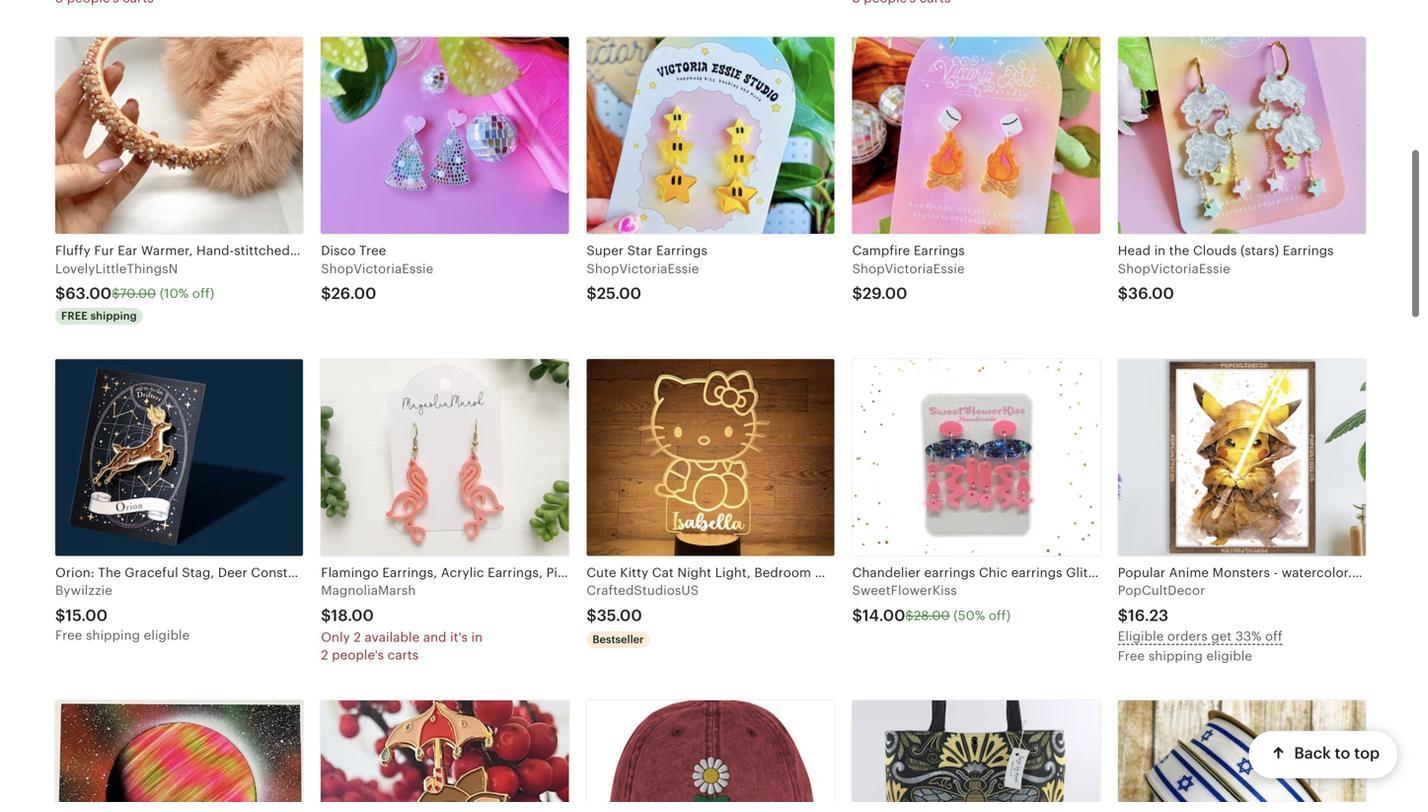 Task type: describe. For each thing, give the bounding box(es) containing it.
shopvictoriaessie inside campfire earrings shopvictoriaessie $ 29.00
[[853, 261, 965, 276]]

chandelier earrings chic earrings glitter earrings acrylic earrings statement earrings image
[[853, 359, 1101, 556]]

25.00
[[597, 285, 642, 303]]

bestseller
[[593, 634, 644, 646]]

the
[[1170, 243, 1190, 258]]

orion: the graceful stag, deer constellation enamel pin bywilzzie $ 15.00 free shipping eligible
[[55, 566, 406, 643]]

back
[[1294, 745, 1331, 763]]

top
[[1354, 745, 1380, 763]]

it's
[[450, 630, 468, 645]]

constellation
[[251, 566, 334, 581]]

shipping inside lovelylittlethingsn $ 63.00 $ 70.00 (10% off) free shipping
[[91, 310, 137, 322]]

deer
[[218, 566, 248, 581]]

get
[[1212, 629, 1232, 644]]

rain deer, glitter soft enamel pin! image
[[321, 701, 569, 803]]

earrings inside campfire earrings shopvictoriaessie $ 29.00
[[914, 243, 965, 258]]

36.00
[[1128, 285, 1175, 303]]

popular anime monsters - watercolor. poster room, nursery room, kids room wall decor art gift fabric paper print / tapestry / canvas unique image
[[1118, 359, 1366, 556]]

shopvictoriaessie inside head in the clouds (stars) earrings shopvictoriaessie $ 36.00
[[1118, 261, 1231, 276]]

orion:
[[55, 566, 95, 581]]

cute kitty cat night light, bedroom decor, custom night light, kids room, hello | image
[[587, 359, 835, 556]]

magnoliamarsh
[[321, 584, 416, 598]]

pin
[[387, 566, 406, 581]]

63.00
[[65, 285, 112, 303]]

free
[[61, 310, 88, 322]]

orders
[[1168, 629, 1208, 644]]

to
[[1335, 745, 1351, 763]]

$ inside magnoliamarsh $ 18.00 only 2 available and it's in 2 people's carts
[[321, 607, 331, 625]]

70.00
[[120, 286, 156, 301]]

fluffy fur ear warmer, hand-stittched real rabbit fur earmuffs, decorated warm earmuffs, peach womans earmuffs, winter accessory, cute gift image
[[55, 37, 303, 234]]

(stars)
[[1241, 243, 1280, 258]]

star
[[627, 243, 653, 258]]

head
[[1118, 243, 1151, 258]]

33%
[[1236, 629, 1262, 644]]

earrings inside head in the clouds (stars) earrings shopvictoriaessie $ 36.00
[[1283, 243, 1334, 258]]

29.00
[[863, 285, 908, 303]]

the
[[98, 566, 121, 581]]

$ inside super star earrings shopvictoriaessie $ 25.00
[[587, 285, 597, 303]]

campfire
[[853, 243, 911, 258]]

graceful
[[125, 566, 178, 581]]

sweetflowerkiss $ 14.00 $ 28.00 (50% off)
[[853, 584, 1011, 625]]

craftedstudiosus
[[587, 584, 699, 598]]

stag,
[[182, 566, 215, 581]]

queen bee shoulder bag purse honey bees handbag tote image
[[853, 701, 1101, 803]]

israeli flag ribbon for  hanukkah gifts,  bar mitzvah, bat mitzvahs, gift wrap, gift baskets, printed on 7/8" white satin and grosgrain image
[[1118, 701, 1366, 803]]

orion: the graceful stag, deer constellation enamel pin image
[[55, 359, 303, 556]]

free inside orion: the graceful stag, deer constellation enamel pin bywilzzie $ 15.00 free shipping eligible
[[55, 628, 82, 643]]

super star earrings image
[[587, 37, 835, 234]]



Task type: locate. For each thing, give the bounding box(es) containing it.
1 horizontal spatial eligible
[[1207, 649, 1253, 664]]

enamel
[[338, 566, 384, 581]]

people's
[[332, 648, 384, 663]]

shipping inside popcultdecor $ 16.23 eligible orders get 33% off free shipping eligible
[[1149, 649, 1203, 664]]

popcultdecor
[[1118, 584, 1206, 598]]

0 vertical spatial free
[[55, 628, 82, 643]]

campfire earrings image
[[853, 37, 1101, 234]]

$ inside campfire earrings shopvictoriaessie $ 29.00
[[853, 285, 863, 303]]

1 horizontal spatial free
[[1118, 649, 1145, 664]]

$
[[55, 285, 65, 303], [321, 285, 331, 303], [587, 285, 597, 303], [853, 285, 863, 303], [1118, 285, 1128, 303], [112, 286, 120, 301], [55, 607, 65, 625], [321, 607, 331, 625], [587, 607, 597, 625], [853, 607, 863, 625], [1118, 607, 1128, 625], [906, 608, 914, 623]]

1 vertical spatial eligible
[[1207, 649, 1253, 664]]

$ inside disco tree shopvictoriaessie $ 26.00
[[321, 285, 331, 303]]

earrings right star
[[657, 243, 708, 258]]

shopvictoriaessie
[[321, 261, 434, 276], [587, 261, 699, 276], [853, 261, 965, 276], [1118, 261, 1231, 276]]

bywilzzie
[[55, 584, 112, 598]]

shipping
[[91, 310, 137, 322], [86, 628, 140, 643], [1149, 649, 1203, 664]]

1 vertical spatial 2
[[321, 648, 328, 663]]

off) for 63.00
[[192, 286, 214, 301]]

1 horizontal spatial earrings
[[914, 243, 965, 258]]

eligible down 'get'
[[1207, 649, 1253, 664]]

26.00
[[331, 285, 377, 303]]

0 vertical spatial eligible
[[144, 628, 190, 643]]

shipping down orders
[[1149, 649, 1203, 664]]

off)
[[192, 286, 214, 301], [989, 608, 1011, 623]]

super
[[587, 243, 624, 258]]

disco
[[321, 243, 356, 258]]

earrings right '(stars)'
[[1283, 243, 1334, 258]]

in inside magnoliamarsh $ 18.00 only 2 available and it's in 2 people's carts
[[471, 630, 483, 645]]

earrings
[[657, 243, 708, 258], [914, 243, 965, 258], [1283, 243, 1334, 258]]

neon green and pink image
[[55, 701, 303, 803]]

0 vertical spatial in
[[1155, 243, 1166, 258]]

1 horizontal spatial 2
[[354, 630, 361, 645]]

2 down only
[[321, 648, 328, 663]]

eligible down graceful on the left bottom
[[144, 628, 190, 643]]

shopvictoriaessie down 'tree' on the left of page
[[321, 261, 434, 276]]

16.23
[[1128, 607, 1169, 625]]

shopvictoriaessie down star
[[587, 261, 699, 276]]

2 horizontal spatial earrings
[[1283, 243, 1334, 258]]

0 horizontal spatial off)
[[192, 286, 214, 301]]

head in the clouds (stars) earrings image
[[1118, 37, 1366, 234]]

in left the
[[1155, 243, 1166, 258]]

sweetflowerkiss
[[853, 584, 957, 598]]

0 horizontal spatial in
[[471, 630, 483, 645]]

campfire earrings shopvictoriaessie $ 29.00
[[853, 243, 965, 303]]

0 horizontal spatial free
[[55, 628, 82, 643]]

1 vertical spatial free
[[1118, 649, 1145, 664]]

$ inside popcultdecor $ 16.23 eligible orders get 33% off free shipping eligible
[[1118, 607, 1128, 625]]

3 shopvictoriaessie from the left
[[853, 261, 965, 276]]

in right it's
[[471, 630, 483, 645]]

2 shopvictoriaessie from the left
[[587, 261, 699, 276]]

head in the clouds (stars) earrings shopvictoriaessie $ 36.00
[[1118, 243, 1334, 303]]

and
[[423, 630, 447, 645]]

2 earrings from the left
[[914, 243, 965, 258]]

earrings right "campfire"
[[914, 243, 965, 258]]

3 earrings from the left
[[1283, 243, 1334, 258]]

18.00
[[331, 607, 374, 625]]

tree
[[359, 243, 386, 258]]

eligible inside orion: the graceful stag, deer constellation enamel pin bywilzzie $ 15.00 free shipping eligible
[[144, 628, 190, 643]]

back to top button
[[1249, 732, 1398, 779]]

1 vertical spatial off)
[[989, 608, 1011, 623]]

shipping down the 70.00
[[91, 310, 137, 322]]

off) for 14.00
[[989, 608, 1011, 623]]

free down 'eligible'
[[1118, 649, 1145, 664]]

clouds
[[1194, 243, 1237, 258]]

(10%
[[160, 286, 189, 301]]

flamingo earrings, acrylic earrings, pink peach coral colored earrings, gifts for flamingo lover, lightweight earrings, summer earrings image
[[321, 359, 569, 556]]

shipping inside orion: the graceful stag, deer constellation enamel pin bywilzzie $ 15.00 free shipping eligible
[[86, 628, 140, 643]]

super star earrings shopvictoriaessie $ 25.00
[[587, 243, 708, 303]]

1 vertical spatial in
[[471, 630, 483, 645]]

0 horizontal spatial eligible
[[144, 628, 190, 643]]

2
[[354, 630, 361, 645], [321, 648, 328, 663]]

0 vertical spatial shipping
[[91, 310, 137, 322]]

earrings inside super star earrings shopvictoriaessie $ 25.00
[[657, 243, 708, 258]]

disco tree shopvictoriaessie $ 26.00
[[321, 243, 434, 303]]

shopvictoriaessie down the
[[1118, 261, 1231, 276]]

in inside head in the clouds (stars) earrings shopvictoriaessie $ 36.00
[[1155, 243, 1166, 258]]

eligible
[[1118, 629, 1164, 644]]

1 shopvictoriaessie from the left
[[321, 261, 434, 276]]

eligible inside popcultdecor $ 16.23 eligible orders get 33% off free shipping eligible
[[1207, 649, 1253, 664]]

disco tree image
[[321, 37, 569, 234]]

eligible
[[144, 628, 190, 643], [1207, 649, 1253, 664]]

lovelylittlethingsn $ 63.00 $ 70.00 (10% off) free shipping
[[55, 261, 214, 322]]

$ inside head in the clouds (stars) earrings shopvictoriaessie $ 36.00
[[1118, 285, 1128, 303]]

off) right (10%
[[192, 286, 214, 301]]

1 earrings from the left
[[657, 243, 708, 258]]

1 vertical spatial shipping
[[86, 628, 140, 643]]

1 horizontal spatial off)
[[989, 608, 1011, 623]]

only
[[321, 630, 350, 645]]

28.00
[[914, 608, 950, 623]]

(50%
[[954, 608, 986, 623]]

daisy vintage cap, gardening gifts, daisy hat, daisy flower hat, gardening hats image
[[587, 701, 835, 803]]

$ inside orion: the graceful stag, deer constellation enamel pin bywilzzie $ 15.00 free shipping eligible
[[55, 607, 65, 625]]

0 vertical spatial 2
[[354, 630, 361, 645]]

off
[[1266, 629, 1283, 644]]

available
[[365, 630, 420, 645]]

off) inside sweetflowerkiss $ 14.00 $ 28.00 (50% off)
[[989, 608, 1011, 623]]

craftedstudiosus $ 35.00 bestseller
[[587, 584, 699, 646]]

1 horizontal spatial in
[[1155, 243, 1166, 258]]

0 vertical spatial off)
[[192, 286, 214, 301]]

14.00
[[863, 607, 906, 625]]

off) right "(50%"
[[989, 608, 1011, 623]]

popcultdecor $ 16.23 eligible orders get 33% off free shipping eligible
[[1118, 584, 1283, 664]]

in
[[1155, 243, 1166, 258], [471, 630, 483, 645]]

back to top
[[1294, 745, 1380, 763]]

2 vertical spatial shipping
[[1149, 649, 1203, 664]]

free
[[55, 628, 82, 643], [1118, 649, 1145, 664]]

shipping down 15.00
[[86, 628, 140, 643]]

shopvictoriaessie inside super star earrings shopvictoriaessie $ 25.00
[[587, 261, 699, 276]]

15.00
[[65, 607, 108, 625]]

0 horizontal spatial 2
[[321, 648, 328, 663]]

eligible orders get 33% off button
[[1118, 627, 1366, 647]]

magnoliamarsh $ 18.00 only 2 available and it's in 2 people's carts
[[321, 584, 483, 663]]

shopvictoriaessie down "campfire"
[[853, 261, 965, 276]]

free down 15.00
[[55, 628, 82, 643]]

$ inside 'craftedstudiosus $ 35.00 bestseller'
[[587, 607, 597, 625]]

35.00
[[597, 607, 642, 625]]

2 up people's on the bottom left
[[354, 630, 361, 645]]

free inside popcultdecor $ 16.23 eligible orders get 33% off free shipping eligible
[[1118, 649, 1145, 664]]

carts
[[388, 648, 419, 663]]

lovelylittlethingsn
[[55, 261, 178, 276]]

4 shopvictoriaessie from the left
[[1118, 261, 1231, 276]]

off) inside lovelylittlethingsn $ 63.00 $ 70.00 (10% off) free shipping
[[192, 286, 214, 301]]

0 horizontal spatial earrings
[[657, 243, 708, 258]]



Task type: vqa. For each thing, say whether or not it's contained in the screenshot.
Disco Tree image on the left top
yes



